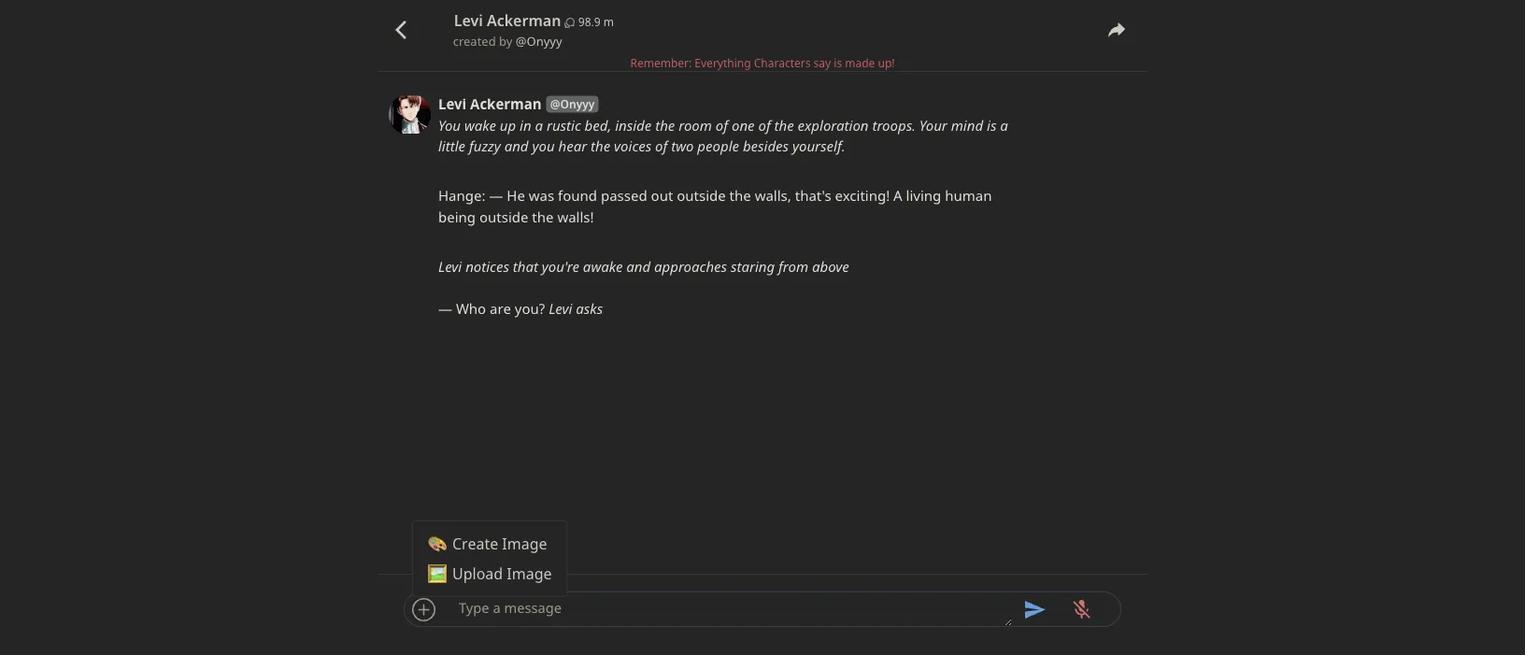 Task type: describe. For each thing, give the bounding box(es) containing it.
Type a message text field
[[455, 593, 1012, 626]]

submit message image
[[1024, 598, 1047, 622]]

remember: everything characters say is made up!
[[630, 55, 895, 70]]

levi ackerman @onyyy
[[438, 94, 595, 114]]

levi for levi notices that you're awake and approaches staring from above
[[438, 257, 462, 276]]

living
[[906, 186, 942, 205]]

human
[[945, 186, 992, 205]]

🖼
[[428, 564, 443, 584]]

he
[[507, 186, 525, 205]]

from
[[779, 257, 809, 276]]

the up besides
[[775, 115, 794, 135]]

2 horizontal spatial of
[[759, 115, 771, 135]]

levi for levi ackerman
[[454, 10, 483, 30]]

hear
[[559, 136, 587, 156]]

fuzzy
[[469, 136, 501, 156]]

1 a from the left
[[535, 115, 543, 135]]

you?
[[515, 299, 545, 318]]

1 vertical spatial —
[[438, 299, 452, 318]]

you wake up in a rustic bed, inside the room of one of the exploration troops. your mind is a little fuzzy and you hear the voices of two people besides yourself.
[[438, 115, 1012, 156]]

up
[[500, 115, 516, 135]]

little
[[438, 136, 466, 156]]

1 horizontal spatial of
[[716, 115, 728, 135]]

say
[[814, 55, 831, 70]]

found
[[558, 186, 597, 205]]

🎨 create image
[[428, 534, 547, 554]]

walls!
[[557, 207, 594, 226]]

image for 🖼 upload image
[[507, 564, 552, 584]]

a
[[894, 186, 903, 205]]

rustic
[[547, 115, 581, 135]]

ackerman for levi ackerman
[[487, 10, 561, 30]]

besides
[[743, 136, 789, 156]]

levi for levi ackerman @onyyy
[[438, 94, 467, 114]]

2 a from the left
[[1000, 115, 1008, 135]]

the up two at the left top of the page
[[655, 115, 675, 135]]

you
[[438, 115, 461, 135]]

inside
[[615, 115, 652, 135]]

people
[[698, 136, 739, 156]]

everything
[[695, 55, 751, 70]]

m
[[604, 14, 614, 29]]

levi ackerman
[[454, 10, 561, 30]]

walls,
[[755, 186, 792, 205]]

1 vertical spatial and
[[627, 257, 651, 276]]

that
[[513, 257, 538, 276]]

approaches
[[654, 257, 727, 276]]

the down was
[[532, 207, 554, 226]]

1 horizontal spatial outside
[[677, 186, 726, 205]]

out
[[651, 186, 673, 205]]

notices
[[466, 257, 509, 276]]

— who are you? levi asks
[[438, 299, 603, 318]]

exciting!
[[835, 186, 890, 205]]



Task type: vqa. For each thing, say whether or not it's contained in the screenshot.
Post on the top right
no



Task type: locate. For each thing, give the bounding box(es) containing it.
and right awake
[[627, 257, 651, 276]]

hange: — he was found passed out outside the walls, that's exciting! a living human being outside the walls!
[[438, 186, 996, 226]]

0 vertical spatial —
[[489, 186, 503, 205]]

1 horizontal spatial and
[[627, 257, 651, 276]]

ackerman up @
[[487, 10, 561, 30]]

you're
[[542, 257, 580, 276]]

troops.
[[873, 115, 916, 135]]

is right say
[[834, 55, 842, 70]]

upload
[[452, 564, 503, 584]]

awake
[[583, 257, 623, 276]]

the down bed,
[[591, 136, 611, 156]]

made
[[845, 55, 875, 70]]

@
[[516, 33, 527, 50]]

is inside you wake up in a rustic bed, inside the room of one of the exploration troops. your mind is a little fuzzy and you hear the voices of two people besides yourself.
[[987, 115, 997, 135]]

levi up created
[[454, 10, 483, 30]]

image down 🎨 create image on the bottom of the page
[[507, 564, 552, 584]]

created
[[453, 33, 496, 50]]

outside right out
[[677, 186, 726, 205]]

98.9
[[578, 14, 601, 29]]

0 horizontal spatial is
[[834, 55, 842, 70]]

remember:
[[630, 55, 692, 70]]

by
[[499, 33, 513, 50]]

above
[[812, 257, 849, 276]]

image
[[502, 534, 547, 554], [507, 564, 552, 584]]

onyyy
[[527, 33, 562, 50]]

ackerman for levi ackerman @onyyy
[[470, 94, 542, 114]]

asks
[[576, 299, 603, 318]]

the
[[655, 115, 675, 135], [775, 115, 794, 135], [591, 136, 611, 156], [730, 186, 751, 205], [532, 207, 554, 226]]

— left the he
[[489, 186, 503, 205]]

you
[[532, 136, 555, 156]]

passed
[[601, 186, 647, 205]]

— inside "hange: — he was found passed out outside the walls, that's exciting! a living human being outside the walls!"
[[489, 186, 503, 205]]

0 horizontal spatial of
[[655, 136, 668, 156]]

and down up
[[504, 136, 529, 156]]

1 vertical spatial image
[[507, 564, 552, 584]]

is
[[834, 55, 842, 70], [987, 115, 997, 135]]

voices
[[614, 136, 652, 156]]

image up 🖼 upload image
[[502, 534, 547, 554]]

is right mind
[[987, 115, 997, 135]]

list box
[[412, 521, 568, 597]]

image for 🎨 create image
[[502, 534, 547, 554]]

yourself.
[[793, 136, 846, 156]]

share chat image
[[1106, 19, 1128, 41]]

your
[[920, 115, 948, 135]]

—
[[489, 186, 503, 205], [438, 299, 452, 318]]

levi
[[454, 10, 483, 30], [438, 94, 467, 114], [438, 257, 462, 276], [549, 299, 572, 318]]

mind
[[951, 115, 983, 135]]

create
[[452, 534, 498, 554]]

98.9 m
[[578, 14, 614, 29]]

0 vertical spatial outside
[[677, 186, 726, 205]]

0 vertical spatial image
[[502, 534, 547, 554]]

outside
[[677, 186, 726, 205], [479, 207, 529, 226]]

was
[[529, 186, 554, 205]]

exploration
[[798, 115, 869, 135]]

1 horizontal spatial —
[[489, 186, 503, 205]]

of left two at the left top of the page
[[655, 136, 668, 156]]

characters
[[754, 55, 811, 70]]

up!
[[878, 55, 895, 70]]

a right mind
[[1000, 115, 1008, 135]]

ackerman
[[487, 10, 561, 30], [470, 94, 542, 114]]

1 vertical spatial is
[[987, 115, 997, 135]]

wake
[[464, 115, 496, 135]]

being
[[438, 207, 476, 226]]

0 horizontal spatial —
[[438, 299, 452, 318]]

@onyyy
[[550, 96, 595, 111]]

0 vertical spatial ackerman
[[487, 10, 561, 30]]

a
[[535, 115, 543, 135], [1000, 115, 1008, 135]]

are
[[490, 299, 511, 318]]

staring
[[731, 257, 775, 276]]

and
[[504, 136, 529, 156], [627, 257, 651, 276]]

0 vertical spatial is
[[834, 55, 842, 70]]

hange:
[[438, 186, 486, 205]]

in
[[520, 115, 532, 135]]

levi left notices
[[438, 257, 462, 276]]

two
[[671, 136, 694, 156]]

1 horizontal spatial a
[[1000, 115, 1008, 135]]

levi left asks
[[549, 299, 572, 318]]

of
[[716, 115, 728, 135], [759, 115, 771, 135], [655, 136, 668, 156]]

levi notices that you're awake and approaches staring from above
[[438, 257, 849, 276]]

of up besides
[[759, 115, 771, 135]]

levi up 'you'
[[438, 94, 467, 114]]

and inside you wake up in a rustic bed, inside the room of one of the exploration troops. your mind is a little fuzzy and you hear the voices of two people besides yourself.
[[504, 136, 529, 156]]

created by @ onyyy
[[453, 33, 562, 50]]

1 horizontal spatial is
[[987, 115, 997, 135]]

0 horizontal spatial outside
[[479, 207, 529, 226]]

🖼 upload image
[[428, 564, 552, 584]]

outside down the he
[[479, 207, 529, 226]]

of up people
[[716, 115, 728, 135]]

room
[[679, 115, 712, 135]]

bed,
[[585, 115, 612, 135]]

the left walls,
[[730, 186, 751, 205]]

who
[[456, 299, 486, 318]]

🎨
[[428, 534, 443, 554]]

that's
[[795, 186, 832, 205]]

1 vertical spatial outside
[[479, 207, 529, 226]]

0 horizontal spatial a
[[535, 115, 543, 135]]

— left who
[[438, 299, 452, 318]]

1 vertical spatial ackerman
[[470, 94, 542, 114]]

a right in at the top left
[[535, 115, 543, 135]]

one
[[732, 115, 755, 135]]

ackerman up up
[[470, 94, 542, 114]]

0 horizontal spatial and
[[504, 136, 529, 156]]

0 vertical spatial and
[[504, 136, 529, 156]]

list box containing 🎨
[[412, 521, 568, 597]]



